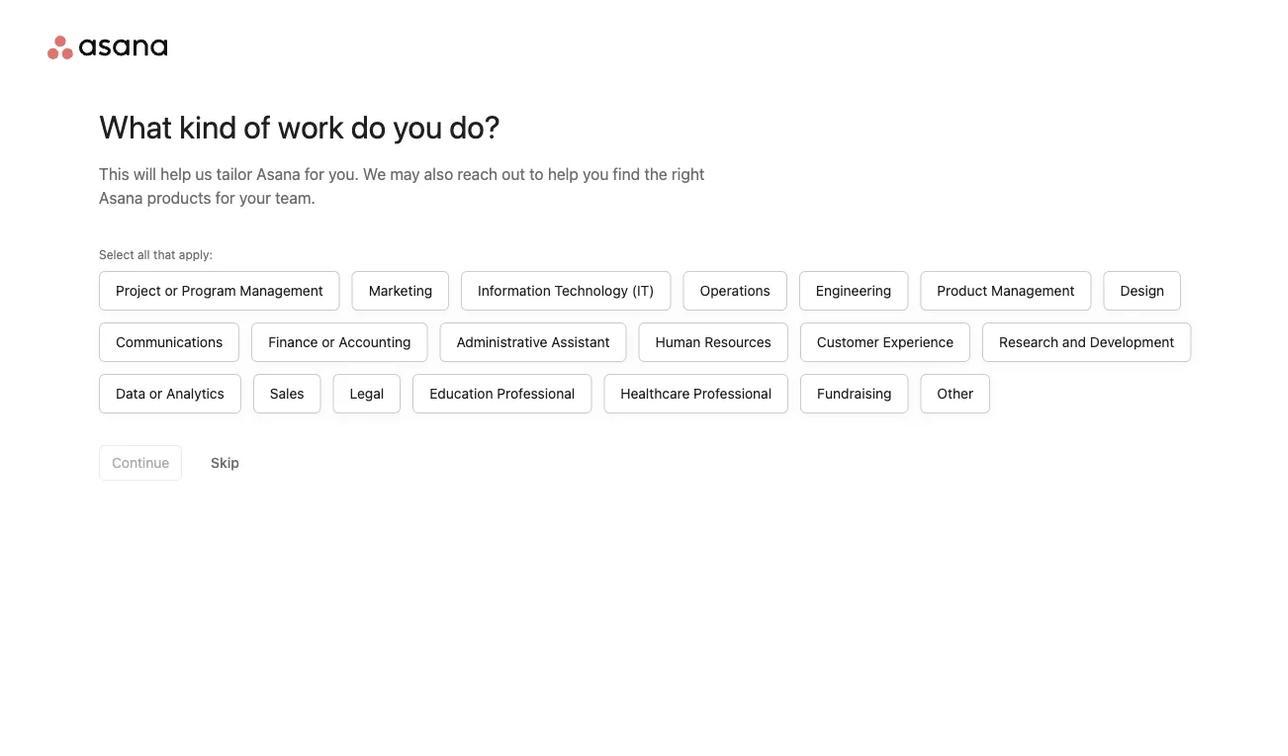 Task type: vqa. For each thing, say whether or not it's contained in the screenshot.
left MANAGEMENT
yes



Task type: locate. For each thing, give the bounding box(es) containing it.
select all that apply:
[[99, 247, 213, 261]]

education professional
[[430, 385, 575, 402]]

or for finance
[[322, 334, 335, 350]]

1 horizontal spatial help
[[548, 165, 579, 184]]

you
[[583, 165, 609, 184]]

for left you.
[[305, 165, 324, 184]]

your
[[239, 188, 271, 207]]

help up products
[[160, 165, 191, 184]]

fundraising
[[817, 385, 892, 402]]

marketing
[[369, 282, 432, 299]]

1 horizontal spatial or
[[165, 282, 178, 299]]

research and development
[[999, 334, 1175, 350]]

2 professional from the left
[[694, 385, 772, 402]]

you do?
[[393, 108, 500, 145]]

management up research
[[991, 282, 1075, 299]]

0 horizontal spatial management
[[240, 282, 323, 299]]

for down tailor
[[215, 188, 235, 207]]

finance
[[268, 334, 318, 350]]

for
[[305, 165, 324, 184], [215, 188, 235, 207]]

may
[[390, 165, 420, 184]]

asana image
[[47, 36, 167, 59]]

0 horizontal spatial asana
[[99, 188, 143, 207]]

you.
[[329, 165, 359, 184]]

information
[[478, 282, 551, 299]]

1 horizontal spatial management
[[991, 282, 1075, 299]]

(it)
[[632, 282, 654, 299]]

0 horizontal spatial professional
[[497, 385, 575, 402]]

legal
[[350, 385, 384, 402]]

human resources
[[655, 334, 771, 350]]

reach
[[457, 165, 498, 184]]

or right data
[[149, 385, 162, 402]]

1 vertical spatial or
[[322, 334, 335, 350]]

data or analytics
[[116, 385, 224, 402]]

0 horizontal spatial or
[[149, 385, 162, 402]]

help right to
[[548, 165, 579, 184]]

experience
[[883, 334, 954, 350]]

management
[[240, 282, 323, 299], [991, 282, 1075, 299]]

us
[[195, 165, 212, 184]]

0 horizontal spatial for
[[215, 188, 235, 207]]

1 help from the left
[[160, 165, 191, 184]]

program
[[182, 282, 236, 299]]

0 vertical spatial or
[[165, 282, 178, 299]]

asana down this
[[99, 188, 143, 207]]

professional for healthcare professional
[[694, 385, 772, 402]]

products
[[147, 188, 211, 207]]

1 professional from the left
[[497, 385, 575, 402]]

what kind of work do you do?
[[99, 108, 500, 145]]

or right the project
[[165, 282, 178, 299]]

help
[[160, 165, 191, 184], [548, 165, 579, 184]]

and
[[1062, 334, 1086, 350]]

2 help from the left
[[548, 165, 579, 184]]

data
[[116, 385, 146, 402]]

2 horizontal spatial or
[[322, 334, 335, 350]]

customer
[[817, 334, 879, 350]]

0 vertical spatial for
[[305, 165, 324, 184]]

that
[[153, 247, 176, 261]]

2 vertical spatial or
[[149, 385, 162, 402]]

1 horizontal spatial professional
[[694, 385, 772, 402]]

2 management from the left
[[991, 282, 1075, 299]]

project
[[116, 282, 161, 299]]

project or program management
[[116, 282, 323, 299]]

also
[[424, 165, 453, 184]]

1 vertical spatial for
[[215, 188, 235, 207]]

professional down administrative assistant
[[497, 385, 575, 402]]

or right finance
[[322, 334, 335, 350]]

asana
[[256, 165, 300, 184], [99, 188, 143, 207]]

professional
[[497, 385, 575, 402], [694, 385, 772, 402]]

skip button
[[198, 445, 252, 481]]

continue
[[112, 455, 169, 471]]

or
[[165, 282, 178, 299], [322, 334, 335, 350], [149, 385, 162, 402]]

other
[[937, 385, 974, 402]]

information technology (it)
[[478, 282, 654, 299]]

0 horizontal spatial help
[[160, 165, 191, 184]]

sales
[[270, 385, 304, 402]]

0 vertical spatial asana
[[256, 165, 300, 184]]

work
[[278, 108, 344, 145]]

or for project
[[165, 282, 178, 299]]

asana up team.
[[256, 165, 300, 184]]

professional down resources
[[694, 385, 772, 402]]

management up finance
[[240, 282, 323, 299]]

finance or accounting
[[268, 334, 411, 350]]

select
[[99, 247, 134, 261]]

accounting
[[339, 334, 411, 350]]



Task type: describe. For each thing, give the bounding box(es) containing it.
this will help us tailor asana for you. we may also reach out to help you find the right asana products for your team.
[[99, 165, 705, 207]]

1 horizontal spatial asana
[[256, 165, 300, 184]]

do
[[351, 108, 386, 145]]

1 vertical spatial asana
[[99, 188, 143, 207]]

healthcare
[[621, 385, 690, 402]]

education
[[430, 385, 493, 402]]

product
[[937, 282, 988, 299]]

tailor
[[216, 165, 252, 184]]

apply:
[[179, 247, 213, 261]]

all
[[137, 247, 150, 261]]

1 management from the left
[[240, 282, 323, 299]]

product management
[[937, 282, 1075, 299]]

human
[[655, 334, 701, 350]]

administrative assistant
[[457, 334, 610, 350]]

skip
[[211, 455, 239, 471]]

find
[[613, 165, 640, 184]]

operations
[[700, 282, 770, 299]]

development
[[1090, 334, 1175, 350]]

to
[[529, 165, 544, 184]]

communications
[[116, 334, 223, 350]]

professional for education professional
[[497, 385, 575, 402]]

resources
[[705, 334, 771, 350]]

or for data
[[149, 385, 162, 402]]

team.
[[275, 188, 315, 207]]

analytics
[[166, 385, 224, 402]]

we
[[363, 165, 386, 184]]

administrative
[[457, 334, 548, 350]]

research
[[999, 334, 1059, 350]]

this
[[99, 165, 129, 184]]

technology
[[555, 282, 628, 299]]

customer experience
[[817, 334, 954, 350]]

the
[[644, 165, 668, 184]]

out
[[502, 165, 525, 184]]

assistant
[[551, 334, 610, 350]]

of
[[244, 108, 271, 145]]

will
[[133, 165, 156, 184]]

design
[[1120, 282, 1165, 299]]

continue button
[[99, 445, 182, 481]]

healthcare professional
[[621, 385, 772, 402]]

kind
[[179, 108, 237, 145]]

1 horizontal spatial for
[[305, 165, 324, 184]]

what
[[99, 108, 172, 145]]

engineering
[[816, 282, 892, 299]]

right
[[672, 165, 705, 184]]



